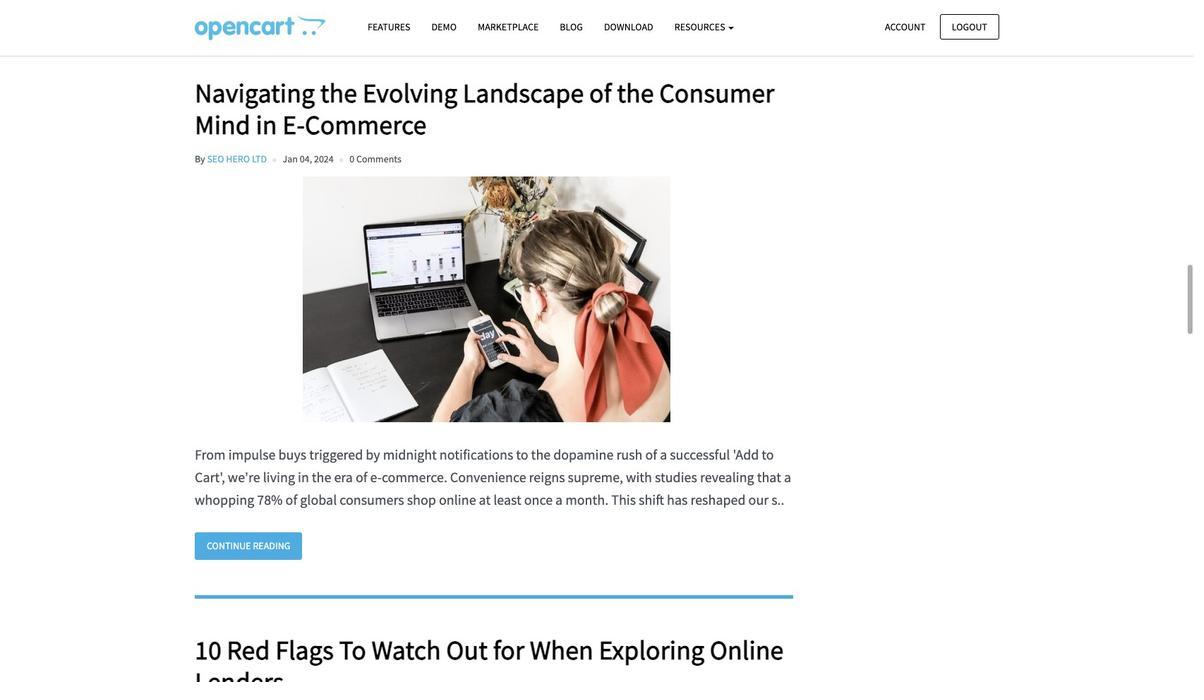 Task type: locate. For each thing, give the bounding box(es) containing it.
a right the that
[[784, 468, 792, 486]]

shift
[[639, 491, 665, 509]]

demo
[[432, 20, 457, 33]]

navigating the evolving landscape of the consumer mind in e-commerce
[[195, 76, 775, 141]]

month.
[[566, 491, 609, 509]]

1 horizontal spatial a
[[660, 446, 667, 464]]

flags
[[275, 633, 334, 666]]

features link
[[357, 15, 421, 40]]

hero
[[226, 153, 250, 166]]

logout
[[952, 20, 988, 33]]

by seo hero ltd
[[195, 153, 267, 166]]

in
[[256, 108, 277, 141], [298, 468, 309, 486]]

1 vertical spatial in
[[298, 468, 309, 486]]

to
[[339, 633, 366, 666]]

from impulse buys triggered by midnight notifications to the dopamine rush of a successful 'add to cart', we're living in the era of e-commerce. convenience reigns supreme, with studies revealing that a whopping 78% of global consumers shop online at least once a month. this shift has reshaped our s..
[[195, 446, 792, 509]]

this
[[612, 491, 636, 509]]

once
[[524, 491, 553, 509]]

blog
[[560, 20, 583, 33]]

our
[[749, 491, 769, 509]]

for
[[493, 633, 525, 666]]

by
[[195, 153, 205, 166]]

to right 'add
[[762, 446, 774, 464]]

1 horizontal spatial in
[[298, 468, 309, 486]]

10 red flags to watch out for when exploring online lenders
[[195, 633, 784, 682]]

global
[[300, 491, 337, 509]]

e-
[[370, 468, 382, 486]]

04,
[[300, 153, 312, 166]]

era
[[334, 468, 353, 486]]

10 red flags to watch out for when exploring online lenders link
[[195, 633, 793, 682]]

of
[[590, 76, 612, 109], [646, 446, 658, 464], [356, 468, 368, 486], [286, 491, 297, 509]]

ltd
[[252, 153, 267, 166]]

the
[[320, 76, 357, 109], [617, 76, 654, 109], [531, 446, 551, 464], [312, 468, 331, 486]]

in right living
[[298, 468, 309, 486]]

continue reading link
[[195, 533, 302, 560]]

from
[[195, 446, 226, 464]]

with
[[626, 468, 652, 486]]

notifications
[[440, 446, 514, 464]]

to
[[516, 446, 529, 464], [762, 446, 774, 464]]

when
[[530, 633, 594, 666]]

landscape
[[463, 76, 584, 109]]

online
[[439, 491, 476, 509]]

dopamine
[[554, 446, 614, 464]]

navigating the evolving landscape of the consumer mind in e-commerce link
[[195, 76, 793, 141]]

0 horizontal spatial to
[[516, 446, 529, 464]]

at
[[479, 491, 491, 509]]

convenience
[[450, 468, 526, 486]]

logout link
[[940, 14, 1000, 39]]

in left "e-"
[[256, 108, 277, 141]]

download
[[604, 20, 654, 33]]

download link
[[594, 15, 664, 40]]

to up the convenience
[[516, 446, 529, 464]]

shop
[[407, 491, 436, 509]]

78%
[[257, 491, 283, 509]]

out
[[446, 633, 488, 666]]

the left the 'era'
[[312, 468, 331, 486]]

a up studies
[[660, 446, 667, 464]]

2024
[[314, 153, 334, 166]]

cart',
[[195, 468, 225, 486]]

comments
[[357, 153, 402, 166]]

1 horizontal spatial to
[[762, 446, 774, 464]]

0 horizontal spatial in
[[256, 108, 277, 141]]

0 comments
[[350, 153, 402, 166]]

navigating
[[195, 76, 315, 109]]

in inside from impulse buys triggered by midnight notifications to the dopamine rush of a successful 'add to cart', we're living in the era of e-commerce. convenience reigns supreme, with studies revealing that a whopping 78% of global consumers shop online at least once a month. this shift has reshaped our s..
[[298, 468, 309, 486]]

0
[[350, 153, 355, 166]]

reshaped
[[691, 491, 746, 509]]

living
[[263, 468, 295, 486]]

resources link
[[664, 15, 745, 40]]

demo link
[[421, 15, 467, 40]]

reading
[[253, 540, 290, 553]]

a
[[660, 446, 667, 464], [784, 468, 792, 486], [556, 491, 563, 509]]

1 vertical spatial a
[[784, 468, 792, 486]]

a right once
[[556, 491, 563, 509]]

10
[[195, 633, 222, 666]]

0 horizontal spatial a
[[556, 491, 563, 509]]

navigating the evolving landscape of the consumer mind in e-commerce image
[[195, 177, 780, 423]]

0 vertical spatial in
[[256, 108, 277, 141]]

'add
[[733, 446, 759, 464]]

exploring
[[599, 633, 705, 666]]



Task type: describe. For each thing, give the bounding box(es) containing it.
jan 04, 2024
[[283, 153, 334, 166]]

red
[[227, 633, 270, 666]]

reigns
[[529, 468, 565, 486]]

buys
[[279, 446, 307, 464]]

opencart - blog image
[[195, 15, 326, 40]]

0 vertical spatial a
[[660, 446, 667, 464]]

that
[[757, 468, 782, 486]]

supreme,
[[568, 468, 624, 486]]

the up reigns
[[531, 446, 551, 464]]

2 to from the left
[[762, 446, 774, 464]]

mind
[[195, 108, 251, 141]]

consumers
[[340, 491, 404, 509]]

account link
[[874, 14, 938, 39]]

resources
[[675, 20, 728, 33]]

rush
[[617, 446, 643, 464]]

marketplace
[[478, 20, 539, 33]]

successful
[[670, 446, 730, 464]]

consumer
[[660, 76, 775, 109]]

features
[[368, 20, 411, 33]]

account
[[886, 20, 926, 33]]

revealing
[[700, 468, 755, 486]]

evolving
[[363, 76, 458, 109]]

continue
[[207, 540, 251, 553]]

e-
[[283, 108, 305, 141]]

triggered
[[309, 446, 363, 464]]

has
[[667, 491, 688, 509]]

seo
[[207, 153, 224, 166]]

blog link
[[550, 15, 594, 40]]

in inside navigating the evolving landscape of the consumer mind in e-commerce
[[256, 108, 277, 141]]

s..
[[772, 491, 785, 509]]

2 horizontal spatial a
[[784, 468, 792, 486]]

we're
[[228, 468, 260, 486]]

seo hero ltd link
[[207, 153, 267, 166]]

by
[[366, 446, 380, 464]]

whopping
[[195, 491, 254, 509]]

jan
[[283, 153, 298, 166]]

commerce.
[[382, 468, 448, 486]]

the down download link
[[617, 76, 654, 109]]

impulse
[[229, 446, 276, 464]]

marketplace link
[[467, 15, 550, 40]]

lenders
[[195, 665, 284, 682]]

the right "e-"
[[320, 76, 357, 109]]

1 to from the left
[[516, 446, 529, 464]]

continue reading
[[207, 540, 290, 553]]

online
[[710, 633, 784, 666]]

midnight
[[383, 446, 437, 464]]

studies
[[655, 468, 698, 486]]

least
[[494, 491, 522, 509]]

of inside navigating the evolving landscape of the consumer mind in e-commerce
[[590, 76, 612, 109]]

watch
[[372, 633, 441, 666]]

commerce
[[305, 108, 427, 141]]

2 vertical spatial a
[[556, 491, 563, 509]]



Task type: vqa. For each thing, say whether or not it's contained in the screenshot.
OpenCart - Blog image
yes



